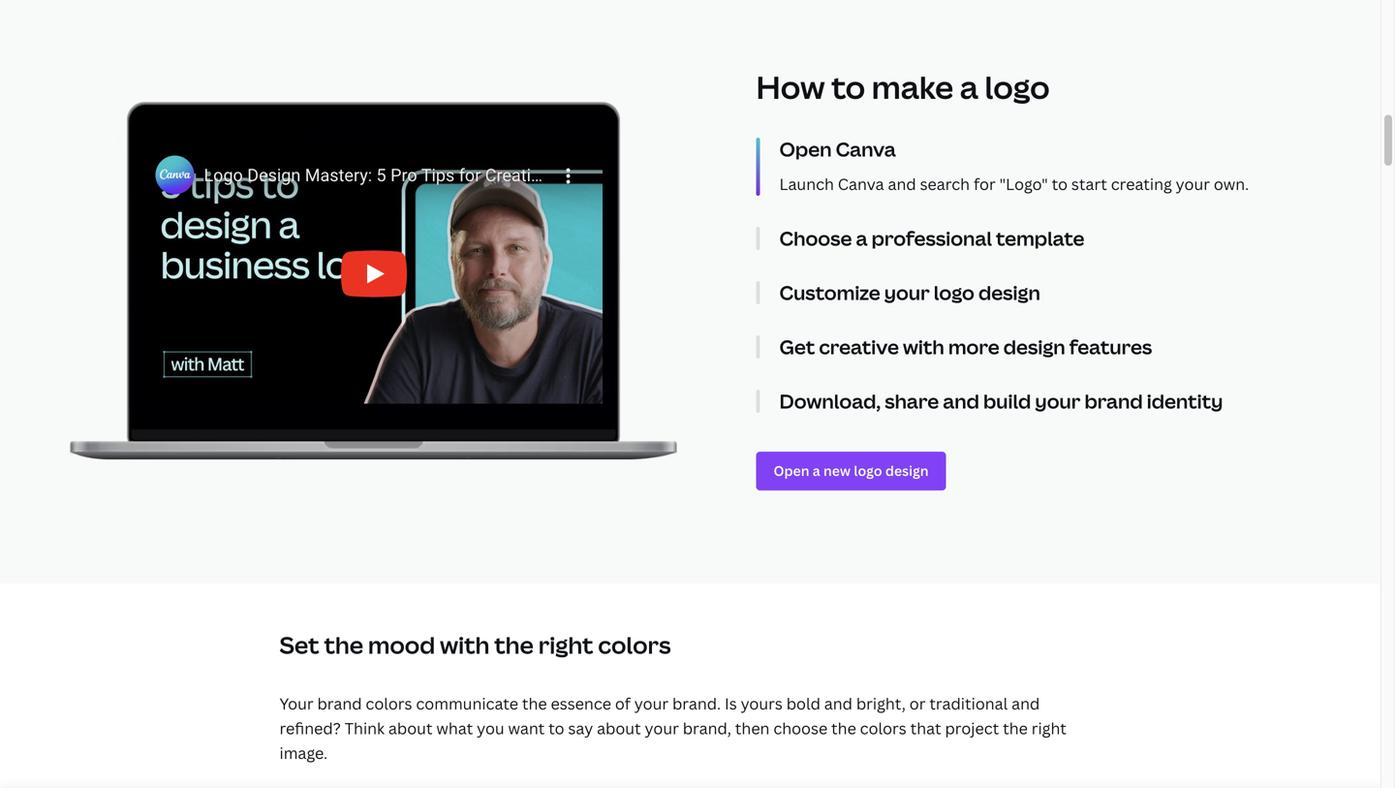 Task type: vqa. For each thing, say whether or not it's contained in the screenshot.
Beige
no



Task type: describe. For each thing, give the bounding box(es) containing it.
communicate
[[416, 693, 519, 714]]

download,
[[780, 388, 881, 414]]

0 vertical spatial design
[[979, 279, 1041, 306]]

your brand colors communicate the essence of your brand. is yours bold and bright, or traditional and refined? think about what you want to say about your brand, then choose the colors that project the right image.
[[280, 693, 1067, 764]]

how to make a logo
[[757, 66, 1050, 108]]

the right the project
[[1003, 718, 1028, 739]]

mood
[[368, 629, 435, 660]]

what
[[437, 718, 473, 739]]

bright,
[[857, 693, 906, 714]]

choose a professional template
[[780, 225, 1085, 251]]

to inside your brand colors communicate the essence of your brand. is yours bold and bright, or traditional and refined? think about what you want to say about your brand, then choose the colors that project the right image.
[[549, 718, 565, 739]]

launch canva and search for "logo" to start creating your own.
[[780, 173, 1250, 194]]

for
[[974, 173, 996, 194]]

own.
[[1214, 173, 1250, 194]]

customize your logo design
[[780, 279, 1041, 306]]

2 horizontal spatial colors
[[860, 718, 907, 739]]

open
[[780, 136, 832, 162]]

choose a professional template button
[[780, 225, 1313, 251]]

the up communicate at bottom
[[495, 629, 534, 660]]

0 vertical spatial brand
[[1085, 388, 1143, 414]]

you
[[477, 718, 505, 739]]

your left own.
[[1176, 173, 1211, 194]]

0 horizontal spatial with
[[440, 629, 490, 660]]

that
[[911, 718, 942, 739]]

professional
[[872, 225, 993, 251]]

"logo"
[[1000, 173, 1049, 194]]

set
[[280, 629, 319, 660]]

more
[[949, 333, 1000, 360]]

1 horizontal spatial colors
[[598, 629, 671, 660]]

choose
[[780, 225, 852, 251]]

your right build
[[1036, 388, 1081, 414]]

your down brand.
[[645, 718, 679, 739]]

of
[[615, 693, 631, 714]]

and right traditional at the right
[[1012, 693, 1040, 714]]

start
[[1072, 173, 1108, 194]]

0 horizontal spatial right
[[539, 629, 594, 660]]

refined?
[[280, 718, 341, 739]]

open canva
[[780, 136, 896, 162]]

0 horizontal spatial colors
[[366, 693, 412, 714]]

right inside your brand colors communicate the essence of your brand. is yours bold and bright, or traditional and refined? think about what you want to say about your brand, then choose the colors that project the right image.
[[1032, 718, 1067, 739]]

brand inside your brand colors communicate the essence of your brand. is yours bold and bright, or traditional and refined? think about what you want to say about your brand, then choose the colors that project the right image.
[[317, 693, 362, 714]]

canva for launch
[[838, 173, 885, 194]]

open canva button
[[780, 136, 1313, 162]]

how
[[757, 66, 825, 108]]

then
[[736, 718, 770, 739]]

search
[[920, 173, 970, 194]]

launch
[[780, 173, 835, 194]]

0 vertical spatial to
[[832, 66, 866, 108]]

or
[[910, 693, 926, 714]]

think
[[345, 718, 385, 739]]

traditional
[[930, 693, 1008, 714]]

share
[[885, 388, 939, 414]]

brand.
[[673, 693, 721, 714]]

the up want
[[522, 693, 547, 714]]

1 vertical spatial to
[[1052, 173, 1068, 194]]

the right set at bottom
[[324, 629, 364, 660]]

0 vertical spatial with
[[903, 333, 945, 360]]



Task type: locate. For each thing, give the bounding box(es) containing it.
logo up the get creative with more design features
[[934, 279, 975, 306]]

canva down open canva
[[838, 173, 885, 194]]

1 horizontal spatial to
[[832, 66, 866, 108]]

template
[[997, 225, 1085, 251]]

right
[[539, 629, 594, 660], [1032, 718, 1067, 739]]

1 about from the left
[[389, 718, 433, 739]]

1 vertical spatial logo
[[934, 279, 975, 306]]

design down customize your logo design dropdown button
[[1004, 333, 1066, 360]]

about left the what
[[389, 718, 433, 739]]

1 vertical spatial design
[[1004, 333, 1066, 360]]

a right the choose
[[856, 225, 868, 251]]

the
[[324, 629, 364, 660], [495, 629, 534, 660], [522, 693, 547, 714], [832, 718, 857, 739], [1003, 718, 1028, 739]]

essence
[[551, 693, 612, 714]]

right up essence
[[539, 629, 594, 660]]

0 vertical spatial colors
[[598, 629, 671, 660]]

creative
[[819, 333, 899, 360]]

your
[[1176, 173, 1211, 194], [885, 279, 930, 306], [1036, 388, 1081, 414], [635, 693, 669, 714], [645, 718, 679, 739]]

2 vertical spatial to
[[549, 718, 565, 739]]

your
[[280, 693, 314, 714]]

colors
[[598, 629, 671, 660], [366, 693, 412, 714], [860, 718, 907, 739]]

download, share and build your brand identity button
[[780, 388, 1313, 414]]

0 horizontal spatial about
[[389, 718, 433, 739]]

and
[[888, 173, 917, 194], [943, 388, 980, 414], [825, 693, 853, 714], [1012, 693, 1040, 714]]

choose
[[774, 718, 828, 739]]

yours
[[741, 693, 783, 714]]

2 horizontal spatial to
[[1052, 173, 1068, 194]]

1 vertical spatial with
[[440, 629, 490, 660]]

0 horizontal spatial logo
[[934, 279, 975, 306]]

brand
[[1085, 388, 1143, 414], [317, 693, 362, 714]]

1 vertical spatial brand
[[317, 693, 362, 714]]

get creative with more design features
[[780, 333, 1153, 360]]

get
[[780, 333, 815, 360]]

features
[[1070, 333, 1153, 360]]

say
[[568, 718, 593, 739]]

a
[[960, 66, 979, 108], [856, 225, 868, 251]]

colors up of
[[598, 629, 671, 660]]

your right of
[[635, 693, 669, 714]]

right right the project
[[1032, 718, 1067, 739]]

and left search on the right
[[888, 173, 917, 194]]

0 vertical spatial right
[[539, 629, 594, 660]]

to left say
[[549, 718, 565, 739]]

2 about from the left
[[597, 718, 641, 739]]

to right how
[[832, 66, 866, 108]]

2 vertical spatial colors
[[860, 718, 907, 739]]

to
[[832, 66, 866, 108], [1052, 173, 1068, 194], [549, 718, 565, 739]]

brand down features
[[1085, 388, 1143, 414]]

0 horizontal spatial to
[[549, 718, 565, 739]]

brand,
[[683, 718, 732, 739]]

customize your logo design button
[[780, 279, 1313, 306]]

image.
[[280, 743, 328, 764]]

customize
[[780, 279, 881, 306]]

colors down bright,
[[860, 718, 907, 739]]

project
[[946, 718, 1000, 739]]

and right bold
[[825, 693, 853, 714]]

make
[[872, 66, 954, 108]]

with left the more
[[903, 333, 945, 360]]

canva right open
[[836, 136, 896, 162]]

the right choose
[[832, 718, 857, 739]]

1 horizontal spatial logo
[[985, 66, 1050, 108]]

with
[[903, 333, 945, 360], [440, 629, 490, 660]]

want
[[508, 718, 545, 739]]

0 horizontal spatial brand
[[317, 693, 362, 714]]

1 vertical spatial a
[[856, 225, 868, 251]]

your down professional
[[885, 279, 930, 306]]

brand up think
[[317, 693, 362, 714]]

1 horizontal spatial with
[[903, 333, 945, 360]]

get creative with more design features button
[[780, 333, 1313, 360]]

set the mood with the right colors
[[280, 629, 671, 660]]

colors up think
[[366, 693, 412, 714]]

canva for open
[[836, 136, 896, 162]]

is
[[725, 693, 737, 714]]

0 horizontal spatial a
[[856, 225, 868, 251]]

canva
[[836, 136, 896, 162], [838, 173, 885, 194]]

with up communicate at bottom
[[440, 629, 490, 660]]

bold
[[787, 693, 821, 714]]

1 horizontal spatial about
[[597, 718, 641, 739]]

design down template
[[979, 279, 1041, 306]]

design
[[979, 279, 1041, 306], [1004, 333, 1066, 360]]

1 horizontal spatial brand
[[1085, 388, 1143, 414]]

to left start at the right top
[[1052, 173, 1068, 194]]

about
[[389, 718, 433, 739], [597, 718, 641, 739]]

download, share and build your brand identity
[[780, 388, 1224, 414]]

a right make
[[960, 66, 979, 108]]

0 vertical spatial a
[[960, 66, 979, 108]]

identity
[[1147, 388, 1224, 414]]

build
[[984, 388, 1032, 414]]

0 vertical spatial logo
[[985, 66, 1050, 108]]

1 vertical spatial right
[[1032, 718, 1067, 739]]

0 vertical spatial canva
[[836, 136, 896, 162]]

logo
[[985, 66, 1050, 108], [934, 279, 975, 306]]

1 vertical spatial colors
[[366, 693, 412, 714]]

1 vertical spatial canva
[[838, 173, 885, 194]]

about down of
[[597, 718, 641, 739]]

creating
[[1112, 173, 1173, 194]]

logo up open canva dropdown button
[[985, 66, 1050, 108]]

1 horizontal spatial right
[[1032, 718, 1067, 739]]

1 horizontal spatial a
[[960, 66, 979, 108]]

and left build
[[943, 388, 980, 414]]



